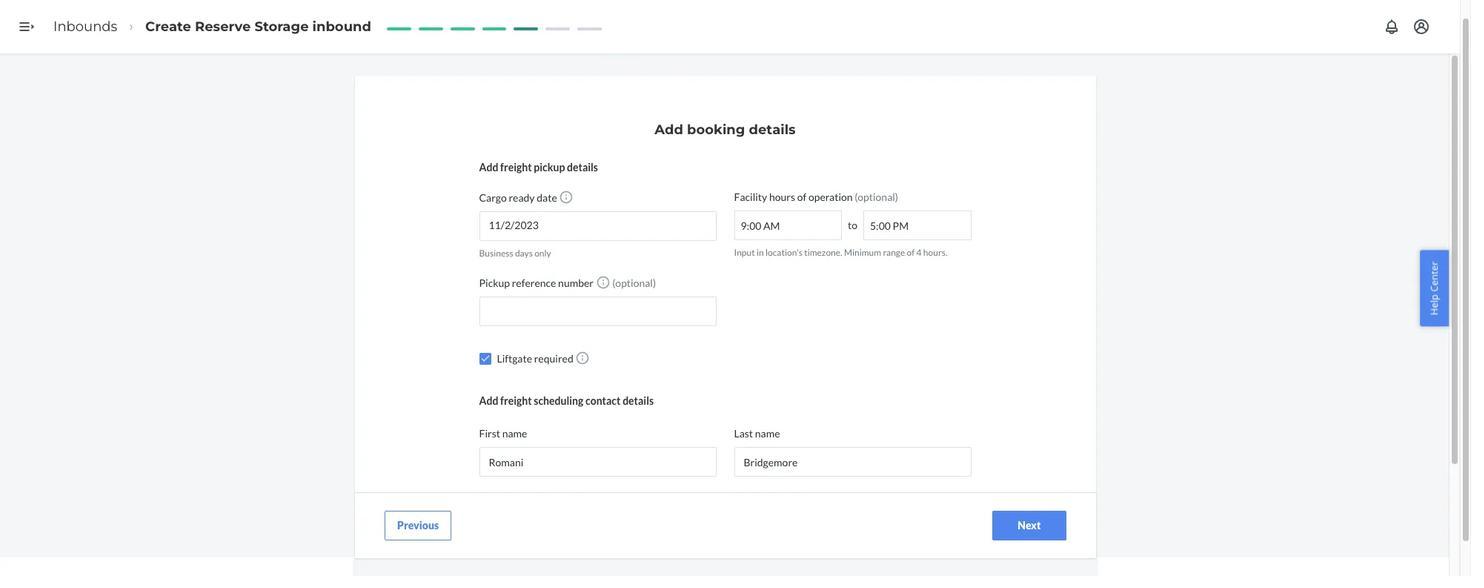 Task type: locate. For each thing, give the bounding box(es) containing it.
create reserve storage inbound
[[145, 18, 371, 35]]

date
[[537, 191, 557, 204]]

add for add freight pickup details
[[479, 161, 499, 173]]

2 vertical spatial add
[[479, 395, 499, 407]]

name
[[502, 427, 527, 440], [755, 427, 780, 440]]

1 vertical spatial add
[[479, 161, 499, 173]]

add up cargo
[[479, 161, 499, 173]]

reserve
[[195, 18, 251, 35]]

None checkbox
[[479, 353, 491, 365]]

add for add freight scheduling contact details
[[479, 395, 499, 407]]

(optional) right operation
[[855, 191, 899, 203]]

inbounds
[[53, 18, 117, 35]]

liftgate required
[[497, 352, 574, 365]]

0 vertical spatial of
[[798, 191, 807, 203]]

1 horizontal spatial of
[[907, 247, 915, 258]]

next button
[[992, 511, 1067, 541]]

add up first
[[479, 395, 499, 407]]

range
[[883, 247, 905, 258]]

freight up first name
[[501, 395, 532, 407]]

add freight pickup details
[[479, 161, 598, 173]]

0 horizontal spatial details
[[567, 161, 598, 173]]

name right first
[[502, 427, 527, 440]]

freight
[[501, 161, 532, 173], [501, 395, 532, 407]]

details
[[749, 122, 796, 138], [567, 161, 598, 173], [623, 395, 654, 407]]

open account menu image
[[1413, 18, 1431, 36]]

contact
[[586, 395, 621, 407]]

1 vertical spatial freight
[[501, 395, 532, 407]]

2 name from the left
[[755, 427, 780, 440]]

2 vertical spatial details
[[623, 395, 654, 407]]

help center
[[1428, 261, 1442, 315]]

of right hours
[[798, 191, 807, 203]]

previous button
[[384, 511, 451, 541]]

(optional) right the number
[[611, 277, 656, 289]]

booking
[[687, 122, 745, 138]]

1 vertical spatial of
[[907, 247, 915, 258]]

inbound
[[313, 18, 371, 35]]

freight up cargo ready date
[[501, 161, 532, 173]]

facility hours of operation (optional)
[[734, 191, 899, 203]]

of
[[798, 191, 807, 203], [907, 247, 915, 258]]

1 horizontal spatial name
[[755, 427, 780, 440]]

business days only
[[479, 248, 551, 259]]

1 vertical spatial (optional)
[[611, 277, 656, 289]]

liftgate
[[497, 352, 532, 365]]

0 vertical spatial freight
[[501, 161, 532, 173]]

breadcrumbs navigation
[[42, 5, 383, 48]]

0 vertical spatial details
[[749, 122, 796, 138]]

add left booking
[[655, 122, 684, 138]]

4
[[917, 247, 922, 258]]

add
[[655, 122, 684, 138], [479, 161, 499, 173], [479, 395, 499, 407]]

location's
[[766, 247, 803, 258]]

last
[[734, 427, 753, 440]]

storage
[[255, 18, 309, 35]]

11/2/2023
[[489, 219, 539, 231]]

inbounds link
[[53, 18, 117, 35]]

in
[[757, 247, 764, 258]]

0 vertical spatial add
[[655, 122, 684, 138]]

only
[[535, 248, 551, 259]]

cargo
[[479, 191, 507, 204]]

2 horizontal spatial details
[[749, 122, 796, 138]]

add freight scheduling contact details
[[479, 395, 654, 407]]

details right contact at the bottom left of the page
[[623, 395, 654, 407]]

details right pickup
[[567, 161, 598, 173]]

1 horizontal spatial details
[[623, 395, 654, 407]]

minimum
[[844, 247, 882, 258]]

open notifications image
[[1384, 18, 1401, 36]]

None text field
[[734, 211, 842, 240], [864, 211, 972, 240], [479, 297, 717, 326], [479, 447, 717, 477], [734, 447, 972, 477], [734, 517, 972, 547], [734, 211, 842, 240], [864, 211, 972, 240], [479, 297, 717, 326], [479, 447, 717, 477], [734, 447, 972, 477], [734, 517, 972, 547]]

1 freight from the top
[[501, 161, 532, 173]]

input
[[734, 247, 755, 258]]

of left 4
[[907, 247, 915, 258]]

2 freight from the top
[[501, 395, 532, 407]]

name for last name
[[755, 427, 780, 440]]

name right last
[[755, 427, 780, 440]]

freight for pickup
[[501, 161, 532, 173]]

add for add booking details
[[655, 122, 684, 138]]

help center button
[[1421, 250, 1450, 326]]

(optional)
[[855, 191, 899, 203], [611, 277, 656, 289]]

input in location's timezone. minimum range of 4 hours.
[[734, 247, 948, 258]]

1 name from the left
[[502, 427, 527, 440]]

name for first name
[[502, 427, 527, 440]]

scheduling
[[534, 395, 584, 407]]

ready
[[509, 191, 535, 204]]

business
[[479, 248, 514, 259]]

0 horizontal spatial name
[[502, 427, 527, 440]]

facility
[[734, 191, 768, 203]]

details right booking
[[749, 122, 796, 138]]

1 horizontal spatial (optional)
[[855, 191, 899, 203]]



Task type: vqa. For each thing, say whether or not it's contained in the screenshot.
1st freight from the bottom
yes



Task type: describe. For each thing, give the bounding box(es) containing it.
cargo ready date
[[479, 191, 557, 204]]

hours
[[770, 191, 796, 203]]

next
[[1018, 519, 1041, 532]]

pickup
[[479, 277, 510, 289]]

help
[[1428, 294, 1442, 315]]

0 horizontal spatial of
[[798, 191, 807, 203]]

operation
[[809, 191, 853, 203]]

hours.
[[924, 247, 948, 258]]

1 (702) 123-4567 telephone field
[[479, 517, 717, 547]]

number
[[558, 277, 594, 289]]

days
[[515, 248, 533, 259]]

first name
[[479, 427, 527, 440]]

last name
[[734, 427, 780, 440]]

0 horizontal spatial (optional)
[[611, 277, 656, 289]]

previous
[[397, 519, 439, 532]]

freight for scheduling
[[501, 395, 532, 407]]

create
[[145, 18, 191, 35]]

1 vertical spatial details
[[567, 161, 598, 173]]

timezone.
[[805, 247, 843, 258]]

pickup reference number
[[479, 277, 594, 289]]

center
[[1428, 261, 1442, 291]]

open navigation image
[[18, 18, 36, 36]]

reference
[[512, 277, 556, 289]]

add booking details
[[655, 122, 796, 138]]

0 vertical spatial (optional)
[[855, 191, 899, 203]]

pickup
[[534, 161, 565, 173]]

required
[[534, 352, 574, 365]]

first
[[479, 427, 500, 440]]



